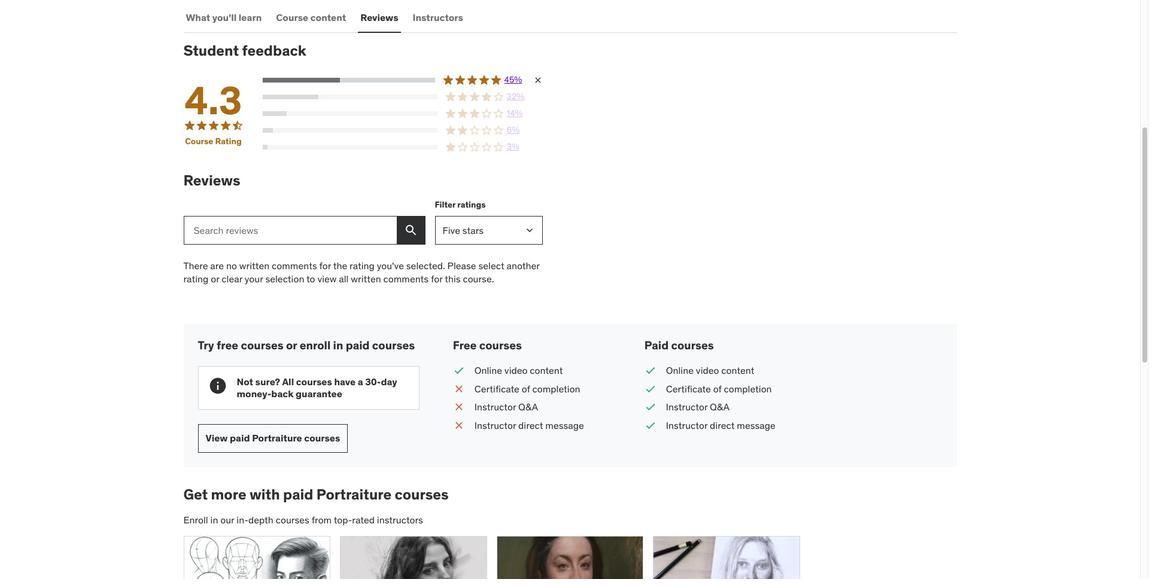 Task type: describe. For each thing, give the bounding box(es) containing it.
another
[[507, 260, 540, 272]]

instructor direct message for free courses
[[474, 419, 584, 431]]

certificate of completion for free courses
[[474, 383, 580, 395]]

certificate of completion for paid courses
[[666, 383, 772, 395]]

there are no written comments for the rating you've selected. please select another rating or clear your selection to view all written comments for this course.
[[183, 260, 540, 285]]

2 vertical spatial paid
[[283, 485, 313, 504]]

video for free courses
[[504, 365, 528, 377]]

try free courses or enroll in paid courses
[[198, 338, 415, 352]]

online video content for paid courses
[[666, 365, 754, 377]]

3%
[[507, 141, 520, 152]]

there
[[183, 260, 208, 272]]

filter
[[435, 199, 456, 210]]

video for paid courses
[[696, 365, 719, 377]]

6% button
[[262, 124, 542, 136]]

rated
[[352, 514, 375, 526]]

1 vertical spatial comments
[[383, 273, 429, 285]]

message for free courses
[[545, 419, 584, 431]]

try
[[198, 338, 214, 352]]

rating
[[215, 136, 242, 146]]

30-
[[365, 376, 381, 388]]

free
[[217, 338, 238, 352]]

you've
[[377, 260, 404, 272]]

q&a for free courses
[[518, 401, 538, 413]]

courses down guarantee
[[304, 432, 340, 444]]

what you'll learn button
[[183, 3, 264, 32]]

day
[[381, 376, 397, 388]]

courses right free
[[241, 338, 284, 352]]

instructors
[[413, 11, 463, 23]]

portraiture inside view paid portraiture courses link
[[252, 432, 302, 444]]

content inside "button"
[[310, 11, 346, 23]]

1 horizontal spatial portraiture
[[316, 485, 391, 504]]

enroll in our in-depth courses from top-rated instructors
[[183, 514, 423, 526]]

completion for paid courses
[[724, 383, 772, 395]]

this
[[445, 273, 461, 285]]

ratings
[[457, 199, 486, 210]]

of for free courses
[[522, 383, 530, 395]]

not sure? all courses have a 30-day money-back guarantee
[[237, 376, 397, 399]]

you'll
[[212, 11, 237, 23]]

45% button
[[262, 74, 542, 86]]

online for free
[[474, 365, 502, 377]]

learn
[[239, 11, 262, 23]]

completion for free courses
[[532, 383, 580, 395]]

1 vertical spatial or
[[286, 338, 297, 352]]

selected.
[[406, 260, 445, 272]]

6%
[[507, 125, 520, 135]]

instructor q&a for paid courses
[[666, 401, 730, 413]]

get
[[183, 485, 208, 504]]

select
[[478, 260, 504, 272]]

depth
[[248, 514, 273, 526]]

view paid portraiture courses link
[[198, 424, 348, 453]]

our
[[220, 514, 234, 526]]

free courses
[[453, 338, 522, 352]]

what you'll learn
[[186, 11, 262, 23]]

back
[[271, 388, 294, 399]]

clear
[[222, 273, 242, 285]]

32%
[[507, 91, 525, 102]]

instructors
[[377, 514, 423, 526]]

direct for paid courses
[[710, 419, 735, 431]]

not
[[237, 376, 253, 388]]

1 vertical spatial reviews
[[183, 171, 240, 190]]

1 vertical spatial written
[[351, 273, 381, 285]]

0 horizontal spatial paid
[[230, 432, 250, 444]]

to
[[306, 273, 315, 285]]

xsmall image
[[533, 75, 542, 85]]

0 vertical spatial in
[[333, 338, 343, 352]]

selection
[[265, 273, 304, 285]]

all
[[339, 273, 349, 285]]

student
[[183, 41, 239, 60]]

online video content for free courses
[[474, 365, 563, 377]]

view
[[317, 273, 337, 285]]

courses left the from
[[276, 514, 309, 526]]

content for paid courses
[[721, 365, 754, 377]]

instructor direct message for paid courses
[[666, 419, 775, 431]]

submit search image
[[404, 223, 418, 237]]

what
[[186, 11, 210, 23]]

courses right free at the bottom left of page
[[479, 338, 522, 352]]

course for course content
[[276, 11, 308, 23]]

content for free courses
[[530, 365, 563, 377]]

filter ratings
[[435, 199, 486, 210]]

course content button
[[274, 3, 348, 32]]

instructor q&a for free courses
[[474, 401, 538, 413]]



Task type: vqa. For each thing, say whether or not it's contained in the screenshot.
second Certificate from the right
yes



Task type: locate. For each thing, give the bounding box(es) containing it.
of for paid courses
[[713, 383, 722, 395]]

0 horizontal spatial message
[[545, 419, 584, 431]]

reviews left the instructors in the top of the page
[[360, 11, 398, 23]]

0 horizontal spatial rating
[[183, 273, 208, 285]]

paid
[[346, 338, 370, 352], [230, 432, 250, 444], [283, 485, 313, 504]]

4.3
[[185, 76, 242, 124]]

of down the paid courses
[[713, 383, 722, 395]]

paid up the enroll in our in-depth courses from top-rated instructors
[[283, 485, 313, 504]]

2 direct from the left
[[710, 419, 735, 431]]

1 direct from the left
[[518, 419, 543, 431]]

1 certificate from the left
[[474, 383, 519, 395]]

0 horizontal spatial completion
[[532, 383, 580, 395]]

certificate of completion down the paid courses
[[666, 383, 772, 395]]

for up view
[[319, 260, 331, 272]]

certificate down free courses
[[474, 383, 519, 395]]

0 horizontal spatial or
[[211, 273, 219, 285]]

q&a for paid courses
[[710, 401, 730, 413]]

0 horizontal spatial instructor q&a
[[474, 401, 538, 413]]

1 horizontal spatial instructor direct message
[[666, 419, 775, 431]]

online for paid
[[666, 365, 694, 377]]

instructors button
[[410, 3, 466, 32]]

online
[[474, 365, 502, 377], [666, 365, 694, 377]]

enroll
[[183, 514, 208, 526]]

1 vertical spatial course
[[185, 136, 213, 146]]

q&a
[[518, 401, 538, 413], [710, 401, 730, 413]]

1 message from the left
[[545, 419, 584, 431]]

video down free courses
[[504, 365, 528, 377]]

for left this at the left of the page
[[431, 273, 443, 285]]

1 horizontal spatial reviews
[[360, 11, 398, 23]]

paid courses
[[644, 338, 714, 352]]

0 vertical spatial written
[[239, 260, 269, 272]]

small image
[[453, 382, 465, 396], [644, 382, 656, 396], [644, 400, 656, 414], [453, 419, 465, 432]]

of down free courses
[[522, 383, 530, 395]]

message for paid courses
[[737, 419, 775, 431]]

in left our
[[210, 514, 218, 526]]

0 horizontal spatial video
[[504, 365, 528, 377]]

reviews button
[[358, 3, 401, 32]]

0 horizontal spatial written
[[239, 260, 269, 272]]

comments down you've
[[383, 273, 429, 285]]

1 horizontal spatial comments
[[383, 273, 429, 285]]

0 vertical spatial course
[[276, 11, 308, 23]]

1 horizontal spatial in
[[333, 338, 343, 352]]

1 video from the left
[[504, 365, 528, 377]]

Search reviews text field
[[183, 216, 396, 245]]

0 horizontal spatial direct
[[518, 419, 543, 431]]

3% button
[[262, 141, 542, 153]]

no
[[226, 260, 237, 272]]

course for course rating
[[185, 136, 213, 146]]

get more with paid portraiture courses
[[183, 485, 449, 504]]

portraiture down back
[[252, 432, 302, 444]]

2 horizontal spatial paid
[[346, 338, 370, 352]]

1 vertical spatial paid
[[230, 432, 250, 444]]

1 horizontal spatial for
[[431, 273, 443, 285]]

certificate down the paid courses
[[666, 383, 711, 395]]

course content
[[276, 11, 346, 23]]

instructor direct message
[[474, 419, 584, 431], [666, 419, 775, 431]]

1 horizontal spatial video
[[696, 365, 719, 377]]

14% button
[[262, 108, 542, 120]]

free
[[453, 338, 477, 352]]

certificate of completion
[[474, 383, 580, 395], [666, 383, 772, 395]]

written up "your"
[[239, 260, 269, 272]]

0 vertical spatial reviews
[[360, 11, 398, 23]]

0 horizontal spatial course
[[185, 136, 213, 146]]

1 horizontal spatial message
[[737, 419, 775, 431]]

student feedback
[[183, 41, 306, 60]]

a
[[358, 376, 363, 388]]

completion
[[532, 383, 580, 395], [724, 383, 772, 395]]

2 of from the left
[[713, 383, 722, 395]]

paid right view
[[230, 432, 250, 444]]

rating right the
[[350, 260, 375, 272]]

1 online from the left
[[474, 365, 502, 377]]

course rating
[[185, 136, 242, 146]]

enroll
[[300, 338, 331, 352]]

0 horizontal spatial content
[[310, 11, 346, 23]]

in right enroll at the left of the page
[[333, 338, 343, 352]]

1 horizontal spatial q&a
[[710, 401, 730, 413]]

reviews inside button
[[360, 11, 398, 23]]

comments up selection in the top of the page
[[272, 260, 317, 272]]

1 q&a from the left
[[518, 401, 538, 413]]

0 horizontal spatial in
[[210, 514, 218, 526]]

reviews
[[360, 11, 398, 23], [183, 171, 240, 190]]

1 completion from the left
[[532, 383, 580, 395]]

paid
[[644, 338, 669, 352]]

0 vertical spatial or
[[211, 273, 219, 285]]

courses up instructors
[[395, 485, 449, 504]]

1 horizontal spatial online video content
[[666, 365, 754, 377]]

1 horizontal spatial content
[[530, 365, 563, 377]]

are
[[210, 260, 224, 272]]

2 instructor q&a from the left
[[666, 401, 730, 413]]

courses up day
[[372, 338, 415, 352]]

0 vertical spatial for
[[319, 260, 331, 272]]

1 horizontal spatial completion
[[724, 383, 772, 395]]

certificate of completion down free courses
[[474, 383, 580, 395]]

1 instructor q&a from the left
[[474, 401, 538, 413]]

14%
[[507, 108, 523, 119]]

2 video from the left
[[696, 365, 719, 377]]

or
[[211, 273, 219, 285], [286, 338, 297, 352]]

course inside "button"
[[276, 11, 308, 23]]

from
[[312, 514, 332, 526]]

2 online video content from the left
[[666, 365, 754, 377]]

instructor
[[474, 401, 516, 413], [666, 401, 708, 413], [474, 419, 516, 431], [666, 419, 708, 431]]

1 vertical spatial portraiture
[[316, 485, 391, 504]]

1 horizontal spatial written
[[351, 273, 381, 285]]

portraiture
[[252, 432, 302, 444], [316, 485, 391, 504]]

direct for free courses
[[518, 419, 543, 431]]

0 horizontal spatial instructor direct message
[[474, 419, 584, 431]]

small image
[[453, 364, 465, 377], [644, 364, 656, 377], [453, 400, 465, 414], [644, 419, 656, 432]]

instructor q&a
[[474, 401, 538, 413], [666, 401, 730, 413]]

1 horizontal spatial rating
[[350, 260, 375, 272]]

content
[[310, 11, 346, 23], [530, 365, 563, 377], [721, 365, 754, 377]]

2 certificate from the left
[[666, 383, 711, 395]]

certificate for free
[[474, 383, 519, 395]]

in-
[[237, 514, 248, 526]]

all
[[282, 376, 294, 388]]

0 vertical spatial comments
[[272, 260, 317, 272]]

0 vertical spatial rating
[[350, 260, 375, 272]]

1 online video content from the left
[[474, 365, 563, 377]]

video down the paid courses
[[696, 365, 719, 377]]

0 vertical spatial portraiture
[[252, 432, 302, 444]]

online video content
[[474, 365, 563, 377], [666, 365, 754, 377]]

1 horizontal spatial certificate of completion
[[666, 383, 772, 395]]

1 horizontal spatial online
[[666, 365, 694, 377]]

your
[[245, 273, 263, 285]]

more
[[211, 485, 246, 504]]

1 certificate of completion from the left
[[474, 383, 580, 395]]

1 horizontal spatial or
[[286, 338, 297, 352]]

online video content down free courses
[[474, 365, 563, 377]]

0 horizontal spatial certificate of completion
[[474, 383, 580, 395]]

rating down "there"
[[183, 273, 208, 285]]

or inside there are no written comments for the rating you've selected. please select another rating or clear your selection to view all written comments for this course.
[[211, 273, 219, 285]]

course
[[276, 11, 308, 23], [185, 136, 213, 146]]

courses inside not sure? all courses have a 30-day money-back guarantee
[[296, 376, 332, 388]]

certificate for paid
[[666, 383, 711, 395]]

guarantee
[[296, 388, 342, 399]]

2 online from the left
[[666, 365, 694, 377]]

0 horizontal spatial portraiture
[[252, 432, 302, 444]]

2 instructor direct message from the left
[[666, 419, 775, 431]]

comments
[[272, 260, 317, 272], [383, 273, 429, 285]]

2 message from the left
[[737, 419, 775, 431]]

top-
[[334, 514, 352, 526]]

1 horizontal spatial instructor q&a
[[666, 401, 730, 413]]

1 instructor direct message from the left
[[474, 419, 584, 431]]

online down free courses
[[474, 365, 502, 377]]

course up feedback
[[276, 11, 308, 23]]

video
[[504, 365, 528, 377], [696, 365, 719, 377]]

0 horizontal spatial comments
[[272, 260, 317, 272]]

or down are
[[211, 273, 219, 285]]

please
[[447, 260, 476, 272]]

courses
[[241, 338, 284, 352], [372, 338, 415, 352], [479, 338, 522, 352], [671, 338, 714, 352], [296, 376, 332, 388], [304, 432, 340, 444], [395, 485, 449, 504], [276, 514, 309, 526]]

in
[[333, 338, 343, 352], [210, 514, 218, 526]]

0 horizontal spatial certificate
[[474, 383, 519, 395]]

paid up a on the bottom of the page
[[346, 338, 370, 352]]

1 of from the left
[[522, 383, 530, 395]]

courses right paid
[[671, 338, 714, 352]]

1 vertical spatial rating
[[183, 273, 208, 285]]

with
[[250, 485, 280, 504]]

rating
[[350, 260, 375, 272], [183, 273, 208, 285]]

1 horizontal spatial course
[[276, 11, 308, 23]]

45%
[[504, 74, 522, 85]]

courses right all
[[296, 376, 332, 388]]

0 horizontal spatial online video content
[[474, 365, 563, 377]]

sure?
[[255, 376, 280, 388]]

or left enroll at the left of the page
[[286, 338, 297, 352]]

reviews down course rating
[[183, 171, 240, 190]]

1 vertical spatial for
[[431, 273, 443, 285]]

1 horizontal spatial certificate
[[666, 383, 711, 395]]

2 horizontal spatial content
[[721, 365, 754, 377]]

1 vertical spatial in
[[210, 514, 218, 526]]

32% button
[[262, 91, 542, 103]]

written right "all"
[[351, 273, 381, 285]]

portraiture up 'rated'
[[316, 485, 391, 504]]

course left rating
[[185, 136, 213, 146]]

1 horizontal spatial direct
[[710, 419, 735, 431]]

0 horizontal spatial online
[[474, 365, 502, 377]]

for
[[319, 260, 331, 272], [431, 273, 443, 285]]

0 horizontal spatial for
[[319, 260, 331, 272]]

2 q&a from the left
[[710, 401, 730, 413]]

view paid portraiture courses
[[206, 432, 340, 444]]

written
[[239, 260, 269, 272], [351, 273, 381, 285]]

online down the paid courses
[[666, 365, 694, 377]]

the
[[333, 260, 347, 272]]

money-
[[237, 388, 271, 399]]

0 horizontal spatial q&a
[[518, 401, 538, 413]]

feedback
[[242, 41, 306, 60]]

2 certificate of completion from the left
[[666, 383, 772, 395]]

2 completion from the left
[[724, 383, 772, 395]]

online video content down the paid courses
[[666, 365, 754, 377]]

view
[[206, 432, 228, 444]]

0 horizontal spatial of
[[522, 383, 530, 395]]

1 horizontal spatial of
[[713, 383, 722, 395]]

0 vertical spatial paid
[[346, 338, 370, 352]]

0 horizontal spatial reviews
[[183, 171, 240, 190]]

of
[[522, 383, 530, 395], [713, 383, 722, 395]]

1 horizontal spatial paid
[[283, 485, 313, 504]]

have
[[334, 376, 356, 388]]

direct
[[518, 419, 543, 431], [710, 419, 735, 431]]

course.
[[463, 273, 494, 285]]



